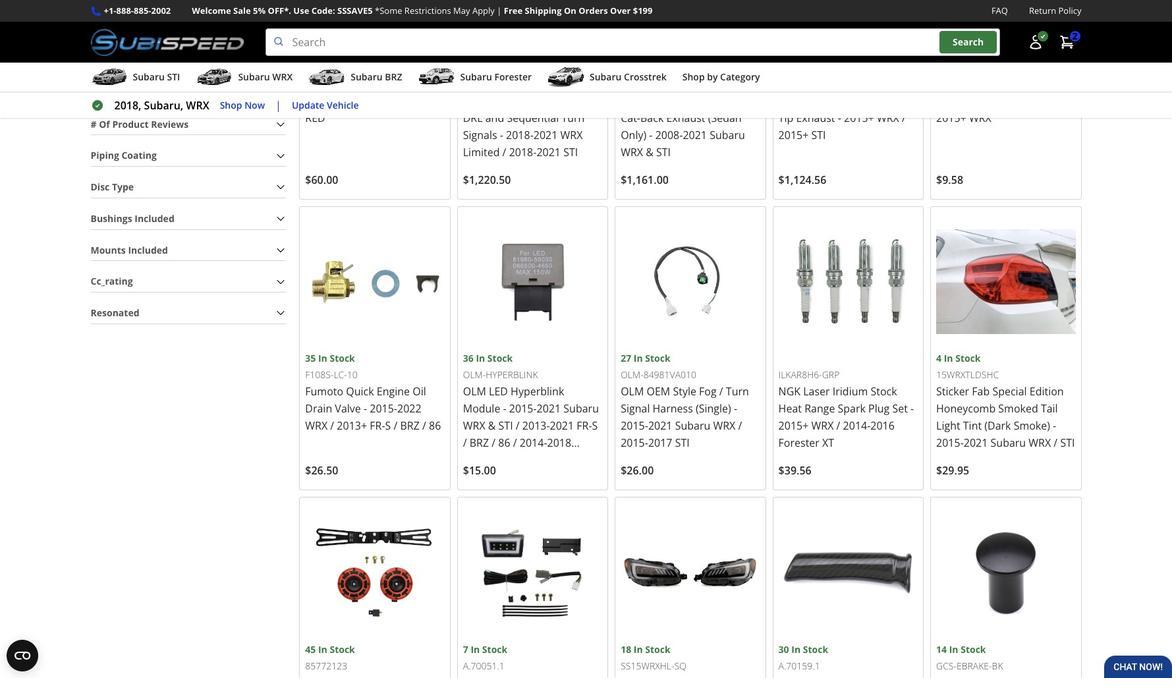 Task type: describe. For each thing, give the bounding box(es) containing it.
turn inside "18 in stock ss15wrxhl-sq-18kit subispeed led headlights drl and sequential turn signals - 2018-2021 wrx limited / 2018-2021 sti"
[[562, 111, 585, 125]]

sti inside 27 in stock olm-84981va010 olm oem style fog / turn signal harness (single) - 2015-2021 subaru wrx / 2015-2017 sti
[[675, 436, 690, 450]]

subaru inside the 36 in stock olm-hyperblink olm led hyperblink module - 2015-2021 subaru wrx & sti / 2013-2021 fr-s / brz / 86 / 2014-2018 forester / 2013-2017 crosstrek / 2012-2016 impreza / 2010-2014 outback
[[564, 401, 599, 416]]

stock for invidia
[[803, 61, 828, 74]]

stock for sq-
[[488, 61, 513, 74]]

*some
[[375, 5, 402, 16]]

36
[[463, 352, 474, 365]]

tb6090-
[[621, 78, 656, 90]]

2018
[[547, 436, 571, 450]]

sti inside the 36 in stock olm-hyperblink olm led hyperblink module - 2015-2021 subaru wrx & sti / 2013-2021 fr-s / brz / 86 / 2014-2018 forester / 2013-2017 crosstrek / 2012-2016 impreza / 2010-2014 outback
[[499, 419, 513, 433]]

86 inside the 36 in stock olm-hyperblink olm led hyperblink module - 2015-2021 subaru wrx & sti / 2013-2021 fr-s / brz / 86 / 2014-2018 forester / 2013-2017 crosstrek / 2012-2016 impreza / 2010-2014 outback
[[498, 436, 510, 450]]

in for grimmspeed
[[318, 61, 327, 74]]

& inside the 36 in stock olm-hyperblink olm led hyperblink module - 2015-2021 subaru wrx & sti / 2013-2021 fr-s / brz / 86 / 2014-2018 forester / 2013-2017 crosstrek / 2012-2016 impreza / 2010-2014 outback
[[488, 419, 496, 433]]

stock inside ilkar8h6-grp ngk laser iridium stock heat range spark plug set - 2015+ wrx / 2014-2016 forester xt
[[871, 384, 897, 399]]

ngk laser iridium stock heat range spark plug set - 2015+ wrx / 2014-2016 forester xt image
[[779, 212, 918, 351]]

*some restrictions may apply | free shipping on orders over $199
[[375, 5, 653, 16]]

olm for olm led hyperblink module - 2015-2021 subaru wrx & sti / 2013-2021 fr-s / brz / 86 / 2014-2018 forester / 2013-2017 crosstrek / 2012-2016 impreza / 2010-2014 outback
[[463, 384, 486, 399]]

wrx inside ilkar8h6-grp ngk laser iridium stock heat range spark plug set - 2015+ wrx / 2014-2016 forester xt
[[812, 419, 834, 433]]

a subaru crosstrek thumbnail image image
[[548, 67, 585, 87]]

in inside 7 in stock a.70051.1
[[471, 643, 480, 655]]

sti inside 4 in stock 15wrxtldshc sticker fab special edition honeycomb smoked tail light tint (dark smoke) - 2015-2021 subaru wrx / sti
[[1061, 436, 1075, 450]]

stock inside 7 in stock a.70051.1
[[482, 643, 508, 655]]

welcome sale 5% off*. use code: sssave5
[[192, 5, 373, 16]]

a subaru forester thumbnail image image
[[418, 67, 455, 87]]

subaru oem oil filter - 2015+ wrx image
[[936, 0, 1076, 60]]

2015+ down tip
[[779, 128, 809, 142]]

update
[[292, 99, 324, 111]]

bushings included button
[[91, 209, 286, 229]]

2015+ inside ilkar8h6-grp ngk laser iridium stock heat range spark plug set - 2015+ wrx / 2014-2016 forester xt
[[779, 419, 809, 433]]

sequential
[[507, 111, 559, 125]]

quad
[[885, 93, 912, 108]]

bushings included
[[91, 212, 174, 225]]

subispeed led headlights drl and sequential turn signals - 2018-2021 wrx limited / 2018-2021 sti image
[[463, 0, 602, 60]]

2015+ inside subaru oem oil filter - 2015+ wrx
[[936, 111, 967, 125]]

$9.58
[[936, 172, 963, 187]]

led inside the 36 in stock olm-hyperblink olm led hyperblink module - 2015-2021 subaru wrx & sti / 2013-2021 fr-s / brz / 86 / 2014-2018 forester / 2013-2017 crosstrek / 2012-2016 impreza / 2010-2014 outback
[[489, 384, 508, 399]]

sssave5
[[337, 5, 373, 16]]

set
[[893, 401, 908, 416]]

stock for 84981va010
[[645, 352, 671, 365]]

$26.00
[[621, 463, 654, 478]]

7
[[463, 643, 468, 655]]

wrx inside 35 in stock f108s-lc-10 fumoto quick engine oil drain valve - 2015-2022 wrx / 2013+ fr-s / brz / 86
[[305, 419, 328, 433]]

sticker fab special edition honeycomb smoked tail light tint (dark smoke) - 2015-2021 subaru wrx / sti image
[[936, 212, 1076, 351]]

subispeed logo image
[[91, 28, 244, 56]]

$26.50
[[305, 463, 338, 478]]

on
[[564, 5, 576, 16]]

2002
[[151, 5, 171, 16]]

4 in stock 15wrxtldshc sticker fab special edition honeycomb smoked tail light tint (dark smoke) - 2015-2021 subaru wrx / sti
[[936, 352, 1075, 450]]

subaru sti button
[[91, 65, 180, 92]]

27 in stock olm-84981va010 olm oem style fog / turn signal harness (single) - 2015-2021 subaru wrx / 2015-2017 sti
[[621, 352, 749, 450]]

policy
[[1059, 5, 1082, 16]]

$1,161.00
[[621, 172, 669, 187]]

olm oem style fog / turn signal harness (single) - 2015-2021 subaru wrx / 2015-2017 sti image
[[621, 212, 760, 351]]

subispeed
[[463, 93, 515, 108]]

45 in stock 85772123
[[305, 643, 355, 672]]

invidia gemini (r400) quad tip exhaust - 2015+ wrx / 2015+ sti image
[[779, 0, 918, 60]]

forester inside the 36 in stock olm-hyperblink olm led hyperblink module - 2015-2021 subaru wrx & sti / 2013-2021 fr-s / brz / 86 / 2014-2018 forester / 2013-2017 crosstrek / 2012-2016 impreza / 2010-2014 outback
[[463, 453, 504, 467]]

# of product reviews button
[[91, 114, 286, 135]]

(dark
[[985, 419, 1011, 433]]

2017 inside 27 in stock olm-84981va010 olm oem style fog / turn signal harness (single) - 2015-2021 subaru wrx / 2015-2017 sti
[[648, 436, 672, 450]]

in for sq
[[634, 643, 643, 655]]

sti inside the 18 in stock tb6090-sb02c tomei expreme ti titantium cat-back exhaust (sedan only) - 2008-2021 subaru wrx & sti
[[656, 145, 671, 159]]

- inside the 36 in stock olm-hyperblink olm led hyperblink module - 2015-2021 subaru wrx & sti / 2013-2021 fr-s / brz / 86 / 2014-2018 forester / 2013-2017 crosstrek / 2012-2016 impreza / 2010-2014 outback
[[503, 401, 507, 416]]

lc-
[[334, 369, 347, 381]]

$60.00
[[305, 172, 338, 187]]

(r400)
[[852, 93, 882, 108]]

stock for sq
[[645, 643, 671, 655]]

style
[[673, 384, 696, 399]]

888-
[[116, 5, 134, 16]]

signal
[[621, 401, 650, 416]]

coating
[[122, 149, 157, 162]]

brz inside the 36 in stock olm-hyperblink olm led hyperblink module - 2015-2021 subaru wrx & sti / 2013-2021 fr-s / brz / 86 / 2014-2018 forester / 2013-2017 crosstrek / 2012-2016 impreza / 2010-2014 outback
[[470, 436, 489, 450]]

stock for grimmspeed
[[330, 61, 355, 74]]

2012-
[[519, 470, 547, 484]]

stock for lc-
[[330, 352, 355, 365]]

in for sticker
[[944, 352, 953, 365]]

sale
[[233, 5, 251, 16]]

subaru inside subaru oem oil filter - 2015+ wrx
[[936, 93, 972, 108]]

honeycomb
[[936, 401, 996, 416]]

- inside 33 in stock hs15stigm4st invidia gemini (r400) quad tip exhaust - 2015+ wrx / 2015+ sti
[[838, 111, 841, 125]]

olm- for olm led hyperblink module - 2015-2021 subaru wrx & sti / 2013-2021 fr-s / brz / 86 / 2014-2018 forester / 2013-2017 crosstrek / 2012-2016 impreza / 2010-2014 outback
[[463, 369, 486, 381]]

15wrxtldshc
[[936, 369, 999, 381]]

stock inside 30 in stock a.70159.1
[[803, 643, 828, 655]]

- inside 27 in stock olm-84981va010 olm oem style fog / turn signal harness (single) - 2015-2021 subaru wrx / 2015-2017 sti
[[734, 401, 737, 416]]

open widget image
[[7, 640, 38, 671]]

piping
[[91, 149, 119, 162]]

mounts
[[91, 243, 126, 256]]

$39.56
[[779, 463, 812, 478]]

2015- inside 35 in stock f108s-lc-10 fumoto quick engine oil drain valve - 2015-2022 wrx / 2013+ fr-s / brz / 86
[[370, 401, 397, 416]]

bk
[[992, 660, 1003, 672]]

oil inside subaru oem oil filter - 2015+ wrx
[[1001, 93, 1014, 108]]

subaru brz
[[351, 71, 402, 83]]

subaru forester button
[[418, 65, 532, 92]]

in for sb02c
[[634, 61, 643, 74]]

0 vertical spatial |
[[497, 5, 502, 16]]

$1,124.56
[[779, 172, 827, 187]]

shipping
[[525, 5, 562, 16]]

product
[[112, 118, 149, 130]]

gemini
[[814, 93, 849, 108]]

tomei expreme ti titantium cat-back exhaust (sedan only) - 2008-2021 subaru wrx & sti image
[[621, 0, 760, 60]]

2021 inside 27 in stock olm-84981va010 olm oem style fog / turn signal harness (single) - 2015-2021 subaru wrx / 2015-2017 sti
[[648, 419, 672, 433]]

+1-888-885-2002 link
[[104, 4, 171, 18]]

sti inside dropdown button
[[167, 71, 180, 83]]

only)
[[621, 128, 647, 142]]

return
[[1029, 5, 1056, 16]]

may
[[453, 5, 470, 16]]

quick
[[346, 384, 374, 399]]

tail
[[1041, 401, 1058, 416]]

subaru up tomei
[[590, 71, 622, 83]]

free
[[504, 5, 523, 16]]

/ inside 4 in stock 15wrxtldshc sticker fab special edition honeycomb smoked tail light tint (dark smoke) - 2015-2021 subaru wrx / sti
[[1054, 436, 1058, 450]]

wrx inside 27 in stock olm-84981va010 olm oem style fog / turn signal harness (single) - 2015-2021 subaru wrx / 2015-2017 sti
[[713, 419, 736, 433]]

welcome
[[192, 5, 231, 16]]

1 vertical spatial |
[[275, 98, 281, 113]]

button image
[[1028, 34, 1043, 50]]

in for 84981va010
[[634, 352, 643, 365]]

grp
[[822, 369, 840, 381]]

mounts included
[[91, 243, 168, 256]]

stock for sticker
[[956, 352, 981, 365]]

invidia
[[779, 93, 811, 108]]

included for mounts included
[[128, 243, 168, 256]]

subaru inside 27 in stock olm-84981va010 olm oem style fog / turn signal harness (single) - 2015-2021 subaru wrx / 2015-2017 sti
[[675, 419, 711, 433]]

$29.95
[[936, 463, 969, 478]]

17 in stock 120070 grimmspeed dress up caps red
[[305, 61, 443, 125]]

brz inside dropdown button
[[385, 71, 402, 83]]

shop now
[[220, 99, 265, 111]]

shop by category
[[683, 71, 760, 83]]

shop for shop now
[[220, 99, 242, 111]]

included for bushings included
[[135, 212, 174, 225]]

outback
[[463, 504, 504, 519]]

hella horns with grimmspeed brotie mounting bracket  - 2015-2021 subaru wrx & sti image
[[305, 503, 445, 642]]

2014- inside ilkar8h6-grp ngk laser iridium stock heat range spark plug set - 2015+ wrx / 2014-2016 forester xt
[[843, 419, 871, 433]]

in for hyperblink
[[476, 352, 485, 365]]

ss15wrxhl- for 18 in stock ss15wrxhl-sq
[[621, 660, 674, 672]]

$199
[[633, 5, 653, 16]]

subaru,
[[144, 98, 183, 113]]

f108s-
[[305, 369, 334, 381]]

2015- inside the 36 in stock olm-hyperblink olm led hyperblink module - 2015-2021 subaru wrx & sti / 2013-2021 fr-s / brz / 86 / 2014-2018 forester / 2013-2017 crosstrek / 2012-2016 impreza / 2010-2014 outback
[[509, 401, 537, 416]]

a subaru wrx thumbnail image image
[[196, 67, 233, 87]]

5%
[[253, 5, 266, 16]]

restrictions
[[405, 5, 451, 16]]

subaru brz button
[[309, 65, 402, 92]]

oem inside subaru oem oil filter - 2015+ wrx
[[974, 93, 998, 108]]

- inside ilkar8h6-grp ngk laser iridium stock heat range spark plug set - 2015+ wrx / 2014-2016 forester xt
[[911, 401, 914, 416]]

2021 inside 4 in stock 15wrxtldshc sticker fab special edition honeycomb smoked tail light tint (dark smoke) - 2015-2021 subaru wrx / sti
[[964, 436, 988, 450]]

laser
[[803, 384, 830, 399]]

stock for hyperblink
[[488, 352, 513, 365]]

heat
[[779, 401, 802, 416]]

now
[[245, 99, 265, 111]]

18 inside 18 in stock ss15wrxhl-sq
[[621, 643, 631, 655]]

2016 inside ilkar8h6-grp ngk laser iridium stock heat range spark plug set - 2015+ wrx / 2014-2016 forester xt
[[871, 419, 895, 433]]

86 inside 35 in stock f108s-lc-10 fumoto quick engine oil drain valve - 2015-2022 wrx / 2013+ fr-s / brz / 86
[[429, 419, 441, 433]]

headlights
[[539, 93, 592, 108]]

sti inside "18 in stock ss15wrxhl-sq-18kit subispeed led headlights drl and sequential turn signals - 2018-2021 wrx limited / 2018-2021 sti"
[[563, 145, 578, 159]]

wrx inside subaru oem oil filter - 2015+ wrx
[[969, 111, 992, 125]]

resonated button
[[91, 303, 286, 323]]

smoke)
[[1014, 419, 1050, 433]]

14
[[936, 643, 947, 655]]

off*.
[[268, 5, 291, 16]]

search
[[953, 36, 984, 48]]

olm nb+r rear brake light / f1 style reverse w/ pnp adapter - 15+ wrx / sti - 2015+ wrx / 2015+ sti image
[[463, 503, 602, 642]]

subaru inside 4 in stock 15wrxtldshc sticker fab special edition honeycomb smoked tail light tint (dark smoke) - 2015-2021 subaru wrx / sti
[[991, 436, 1026, 450]]

subaru up 2018, subaru, wrx
[[133, 71, 165, 83]]

2021 inside the 18 in stock tb6090-sb02c tomei expreme ti titantium cat-back exhaust (sedan only) - 2008-2021 subaru wrx & sti
[[683, 128, 707, 142]]



Task type: vqa. For each thing, say whether or not it's contained in the screenshot.
"In" inside 4 In Stock 15WRXTLDSHC Sticker Fab Special Edition Honeycomb Smoked Tail Light Tint (Dark Smoke) - 2015-2021 Subaru WRX / STI
yes



Task type: locate. For each thing, give the bounding box(es) containing it.
brz down 2022 at the left of the page
[[400, 419, 420, 433]]

forester up impreza
[[463, 453, 504, 467]]

2018-
[[506, 128, 534, 142], [509, 145, 537, 159]]

1 vertical spatial oem
[[647, 384, 670, 399]]

subaru up subispeed
[[460, 71, 492, 83]]

subaru down 15208aa170
[[936, 93, 972, 108]]

included down bushings included
[[128, 243, 168, 256]]

stock inside 35 in stock f108s-lc-10 fumoto quick engine oil drain valve - 2015-2022 wrx / 2013+ fr-s / brz / 86
[[330, 352, 355, 365]]

- right module
[[503, 401, 507, 416]]

smoked
[[999, 401, 1038, 416]]

2013+
[[337, 419, 367, 433]]

hyperblink
[[511, 384, 564, 399]]

stock inside 4 in stock 15wrxtldshc sticker fab special edition honeycomb smoked tail light tint (dark smoke) - 2015-2021 subaru wrx / sti
[[956, 352, 981, 365]]

drl
[[463, 111, 483, 125]]

s inside 35 in stock f108s-lc-10 fumoto quick engine oil drain valve - 2015-2022 wrx / 2013+ fr-s / brz / 86
[[385, 419, 391, 433]]

sti down module
[[499, 419, 513, 433]]

subaru sti
[[133, 71, 180, 83]]

forester up subispeed
[[495, 71, 532, 83]]

brz up $15.00 on the bottom of page
[[470, 436, 489, 450]]

0 vertical spatial ss15wrxhl-
[[463, 78, 517, 90]]

2022
[[397, 401, 421, 416]]

in for sq-
[[476, 61, 485, 74]]

1 horizontal spatial led
[[518, 93, 537, 108]]

1 olm from the left
[[463, 384, 486, 399]]

led inside "18 in stock ss15wrxhl-sq-18kit subispeed led headlights drl and sequential turn signals - 2018-2021 wrx limited / 2018-2021 sti"
[[518, 93, 537, 108]]

olm- down 36
[[463, 369, 486, 381]]

- right (single)
[[734, 401, 737, 416]]

0 vertical spatial brz
[[385, 71, 402, 83]]

18 for tomei expreme ti titantium cat-back exhaust (sedan only) - 2008-2021 subaru wrx & sti
[[621, 61, 631, 74]]

/
[[902, 111, 906, 125], [503, 145, 506, 159], [719, 384, 723, 399], [330, 419, 334, 433], [394, 419, 398, 433], [422, 419, 426, 433], [516, 419, 520, 433], [738, 419, 742, 433], [837, 419, 840, 433], [463, 436, 467, 450], [492, 436, 496, 450], [513, 436, 517, 450], [1054, 436, 1058, 450], [507, 453, 511, 467], [513, 470, 517, 484], [506, 487, 510, 502]]

/ inside ilkar8h6-grp ngk laser iridium stock heat range spark plug set - 2015+ wrx / 2014-2016 forester xt
[[837, 419, 840, 433]]

4
[[936, 352, 942, 365]]

stock inside 14 in stock gcs-ebrake-bk
[[961, 643, 986, 655]]

wrx down the only)
[[621, 145, 643, 159]]

# of product reviews
[[91, 118, 189, 130]]

sti down edition
[[1061, 436, 1075, 450]]

ngk
[[779, 384, 801, 399]]

0 vertical spatial 2014-
[[843, 419, 871, 433]]

0 vertical spatial crosstrek
[[624, 71, 667, 83]]

in inside 33 in stock hs15stigm4st invidia gemini (r400) quad tip exhaust - 2015+ wrx / 2015+ sti
[[792, 61, 801, 74]]

sticker
[[936, 384, 969, 399]]

2 fr- from the left
[[577, 419, 592, 433]]

0 vertical spatial 2013-
[[522, 419, 550, 433]]

2 vertical spatial brz
[[470, 436, 489, 450]]

2014- down spark
[[843, 419, 871, 433]]

85772123
[[305, 660, 347, 672]]

2010-
[[513, 487, 540, 502]]

olm for olm oem style fog / turn signal harness (single) - 2015-2021 subaru wrx / 2015-2017 sti
[[621, 384, 644, 399]]

shop inside shop by category dropdown button
[[683, 71, 705, 83]]

2017 inside the 36 in stock olm-hyperblink olm led hyperblink module - 2015-2021 subaru wrx & sti / 2013-2021 fr-s / brz / 86 / 2014-2018 forester / 2013-2017 crosstrek / 2012-2016 impreza / 2010-2014 outback
[[541, 453, 565, 467]]

2015- down hyperblink
[[509, 401, 537, 416]]

wrx inside "18 in stock ss15wrxhl-sq-18kit subispeed led headlights drl and sequential turn signals - 2018-2021 wrx limited / 2018-2021 sti"
[[560, 128, 583, 142]]

crosstrek inside the 36 in stock olm-hyperblink olm led hyperblink module - 2015-2021 subaru wrx & sti / 2013-2021 fr-s / brz / 86 / 2014-2018 forester / 2013-2017 crosstrek / 2012-2016 impreza / 2010-2014 outback
[[463, 470, 510, 484]]

1 horizontal spatial 2014-
[[843, 419, 871, 433]]

s inside the 36 in stock olm-hyperblink olm led hyperblink module - 2015-2021 subaru wrx & sti / 2013-2021 fr-s / brz / 86 / 2014-2018 forester / 2013-2017 crosstrek / 2012-2016 impreza / 2010-2014 outback
[[592, 419, 598, 433]]

in inside 30 in stock a.70159.1
[[792, 643, 801, 655]]

in inside 14 in stock gcs-ebrake-bk
[[949, 643, 958, 655]]

2015- inside 4 in stock 15wrxtldshc sticker fab special edition honeycomb smoked tail light tint (dark smoke) - 2015-2021 subaru wrx / sti
[[936, 436, 964, 450]]

0 horizontal spatial fr-
[[370, 419, 385, 433]]

of
[[99, 118, 110, 130]]

0 horizontal spatial olm-
[[463, 369, 486, 381]]

0 horizontal spatial oem
[[647, 384, 670, 399]]

expreme
[[654, 93, 698, 108]]

0 horizontal spatial oil
[[413, 384, 426, 399]]

0 horizontal spatial olm
[[463, 384, 486, 399]]

18 in stock tb6090-sb02c tomei expreme ti titantium cat-back exhaust (sedan only) - 2008-2021 subaru wrx & sti
[[621, 61, 759, 159]]

2016 up 2014
[[547, 470, 571, 484]]

0 horizontal spatial &
[[488, 419, 496, 433]]

turn up (single)
[[726, 384, 749, 399]]

2014- up '2012-'
[[520, 436, 547, 450]]

1 horizontal spatial &
[[646, 145, 654, 159]]

2
[[1072, 30, 1078, 42]]

1 horizontal spatial crosstrek
[[624, 71, 667, 83]]

fab
[[972, 384, 990, 399]]

a subaru sti thumbnail image image
[[91, 67, 128, 87]]

0 horizontal spatial led
[[489, 384, 508, 399]]

1 horizontal spatial ss15wrxhl-
[[621, 660, 674, 672]]

exhaust down expreme
[[667, 111, 705, 125]]

oem inside 27 in stock olm-84981va010 olm oem style fog / turn signal harness (single) - 2015-2021 subaru wrx / 2015-2017 sti
[[647, 384, 670, 399]]

0 vertical spatial oem
[[974, 93, 998, 108]]

mounts included button
[[91, 240, 286, 260]]

included inside dropdown button
[[128, 243, 168, 256]]

and
[[485, 111, 504, 125]]

light
[[936, 419, 961, 433]]

2015+ down (r400)
[[844, 111, 874, 125]]

wrx down smoke) on the right
[[1029, 436, 1051, 450]]

stock inside 18 in stock ss15wrxhl-sq
[[645, 643, 671, 655]]

2 vertical spatial forester
[[463, 453, 504, 467]]

2013- up 2018
[[522, 419, 550, 433]]

subaru up now
[[238, 71, 270, 83]]

stock for ebrake-
[[961, 643, 986, 655]]

orders
[[579, 5, 608, 16]]

$15.00
[[463, 463, 496, 478]]

$1,220.50
[[463, 172, 511, 187]]

0 vertical spatial forester
[[495, 71, 532, 83]]

wrx down (single)
[[713, 419, 736, 433]]

subispeed led headlights with drl + sequential turns - 2015 wrx / sti (no harness/hardware) image
[[621, 503, 760, 642]]

wrx down headlights
[[560, 128, 583, 142]]

oem down 84981va010
[[647, 384, 670, 399]]

red
[[305, 111, 325, 125]]

&
[[646, 145, 654, 159], [488, 419, 496, 433]]

1 vertical spatial led
[[489, 384, 508, 399]]

wrx inside 4 in stock 15wrxtldshc sticker fab special edition honeycomb smoked tail light tint (dark smoke) - 2015-2021 subaru wrx / sti
[[1029, 436, 1051, 450]]

cc_rating button
[[91, 272, 286, 292]]

piping coating button
[[91, 146, 286, 166]]

| right now
[[275, 98, 281, 113]]

1 horizontal spatial fr-
[[577, 419, 592, 433]]

1 vertical spatial forester
[[779, 436, 820, 450]]

special
[[993, 384, 1027, 399]]

crosstrek inside dropdown button
[[624, 71, 667, 83]]

1 vertical spatial ss15wrxhl-
[[621, 660, 674, 672]]

in inside 17 in stock 120070 grimmspeed dress up caps red
[[318, 61, 327, 74]]

(sedan
[[708, 111, 742, 125]]

0 vertical spatial 2016
[[871, 419, 895, 433]]

0 horizontal spatial 2017
[[541, 453, 565, 467]]

sti down headlights
[[563, 145, 578, 159]]

subaru down harness
[[675, 419, 711, 433]]

2 exhaust from the left
[[796, 111, 835, 125]]

0 horizontal spatial 2016
[[547, 470, 571, 484]]

exhaust inside the 18 in stock tb6090-sb02c tomei expreme ti titantium cat-back exhaust (sedan only) - 2008-2021 subaru wrx & sti
[[667, 111, 705, 125]]

turn down headlights
[[562, 111, 585, 125]]

fog
[[699, 384, 717, 399]]

stock inside the 18 in stock tb6090-sb02c tomei expreme ti titantium cat-back exhaust (sedan only) - 2008-2021 subaru wrx & sti
[[645, 61, 671, 74]]

in for invidia
[[792, 61, 801, 74]]

in inside the 18 in stock tb6090-sb02c tomei expreme ti titantium cat-back exhaust (sedan only) - 2008-2021 subaru wrx & sti
[[634, 61, 643, 74]]

s
[[385, 419, 391, 433], [592, 419, 598, 433]]

tint
[[963, 419, 982, 433]]

1 vertical spatial 2017
[[541, 453, 565, 467]]

hs15stigm4st
[[779, 78, 843, 90]]

2015+ down 15208aa170
[[936, 111, 967, 125]]

dress
[[372, 93, 400, 108]]

1 vertical spatial 86
[[498, 436, 510, 450]]

2015- up "$26.00"
[[621, 436, 648, 450]]

in inside the 45 in stock 85772123
[[318, 643, 327, 655]]

cat-
[[621, 111, 641, 125]]

sti down gemini
[[812, 128, 826, 142]]

- down tail at the bottom of page
[[1053, 419, 1056, 433]]

0 vertical spatial &
[[646, 145, 654, 159]]

18 for subispeed led headlights drl and sequential turn signals - 2018-2021 wrx limited / 2018-2021 sti
[[463, 61, 474, 74]]

1 horizontal spatial oem
[[974, 93, 998, 108]]

subaru up dress
[[351, 71, 383, 83]]

- down and in the left of the page
[[500, 128, 503, 142]]

0 horizontal spatial |
[[275, 98, 281, 113]]

signals
[[463, 128, 497, 142]]

1 s from the left
[[385, 419, 391, 433]]

shop by category button
[[683, 65, 760, 92]]

- right set
[[911, 401, 914, 416]]

0 vertical spatial led
[[518, 93, 537, 108]]

olm led hyperblink module - 2015-2021 subaru wrx & sti / 2013-2021 fr-s / brz / 86 / 2014-2018 forester / 2013-2017 crosstrek / 2012-2016 impreza / 2010-2014 outback image
[[463, 212, 602, 351]]

olm- down 27
[[621, 369, 644, 381]]

drain
[[305, 401, 332, 416]]

wrx left 17
[[272, 71, 293, 83]]

1 horizontal spatial |
[[497, 5, 502, 16]]

- down gemini
[[838, 111, 841, 125]]

0 horizontal spatial exhaust
[[667, 111, 705, 125]]

olm carbon fiber oe style ebrake handle - 2015+ wrx / sti / 2013+ fr-s / brz / 86 / 14-18 forester / 13-17 crosstrek image
[[779, 503, 918, 642]]

1 exhaust from the left
[[667, 111, 705, 125]]

1 horizontal spatial 2016
[[871, 419, 895, 433]]

piping coating
[[91, 149, 157, 162]]

turn
[[562, 111, 585, 125], [726, 384, 749, 399]]

30
[[779, 643, 789, 655]]

- inside subaru oem oil filter - 2015+ wrx
[[1045, 93, 1048, 108]]

10
[[347, 369, 358, 381]]

0 vertical spatial 2017
[[648, 436, 672, 450]]

in for ebrake-
[[949, 643, 958, 655]]

in inside "18 in stock ss15wrxhl-sq-18kit subispeed led headlights drl and sequential turn signals - 2018-2021 wrx limited / 2018-2021 sti"
[[476, 61, 485, 74]]

0 horizontal spatial s
[[385, 419, 391, 433]]

return policy link
[[1029, 4, 1082, 18]]

1 horizontal spatial s
[[592, 419, 598, 433]]

1 horizontal spatial olm
[[621, 384, 644, 399]]

2015- down engine
[[370, 401, 397, 416]]

wrx down 15208aa170
[[969, 111, 992, 125]]

wrx down the drain at the bottom left of the page
[[305, 419, 328, 433]]

subaru inside dropdown button
[[238, 71, 270, 83]]

exhaust down gemini
[[796, 111, 835, 125]]

0 vertical spatial turn
[[562, 111, 585, 125]]

ilkar8h6-grp ngk laser iridium stock heat range spark plug set - 2015+ wrx / 2014-2016 forester xt
[[779, 369, 914, 450]]

subaru inside "dropdown button"
[[460, 71, 492, 83]]

1 vertical spatial oil
[[413, 384, 426, 399]]

forester inside "dropdown button"
[[495, 71, 532, 83]]

forester inside ilkar8h6-grp ngk laser iridium stock heat range spark plug set - 2015+ wrx / 2014-2016 forester xt
[[779, 436, 820, 450]]

oem down 15208aa170
[[974, 93, 998, 108]]

included up mounts included
[[135, 212, 174, 225]]

tomei
[[621, 93, 651, 108]]

2017 up "$26.00"
[[648, 436, 672, 450]]

a.70051.1
[[463, 660, 505, 672]]

2016 inside the 36 in stock olm-hyperblink olm led hyperblink module - 2015-2021 subaru wrx & sti / 2013-2021 fr-s / brz / 86 / 2014-2018 forester / 2013-2017 crosstrek / 2012-2016 impreza / 2010-2014 outback
[[547, 470, 571, 484]]

sq-
[[517, 78, 532, 90]]

crosstrek
[[624, 71, 667, 83], [463, 470, 510, 484]]

1 vertical spatial shop
[[220, 99, 242, 111]]

- inside the 18 in stock tb6090-sb02c tomei expreme ti titantium cat-back exhaust (sedan only) - 2008-2021 subaru wrx & sti
[[649, 128, 653, 142]]

oil inside 35 in stock f108s-lc-10 fumoto quick engine oil drain valve - 2015-2022 wrx / 2013+ fr-s / brz / 86
[[413, 384, 426, 399]]

oil left filter
[[1001, 93, 1014, 108]]

1 horizontal spatial shop
[[683, 71, 705, 83]]

1 horizontal spatial olm-
[[621, 369, 644, 381]]

wrx inside dropdown button
[[272, 71, 293, 83]]

1 vertical spatial &
[[488, 419, 496, 433]]

stock inside 17 in stock 120070 grimmspeed dress up caps red
[[330, 61, 355, 74]]

ss15wrxhl- inside "18 in stock ss15wrxhl-sq-18kit subispeed led headlights drl and sequential turn signals - 2018-2021 wrx limited / 2018-2021 sti"
[[463, 78, 517, 90]]

ss15wrxhl- for 18 in stock ss15wrxhl-sq-18kit subispeed led headlights drl and sequential turn signals - 2018-2021 wrx limited / 2018-2021 sti
[[463, 78, 517, 90]]

36 in stock olm-hyperblink olm led hyperblink module - 2015-2021 subaru wrx & sti / 2013-2021 fr-s / brz / 86 / 2014-2018 forester / 2013-2017 crosstrek / 2012-2016 impreza / 2010-2014 outback
[[463, 352, 599, 519]]

olm- inside 27 in stock olm-84981va010 olm oem style fog / turn signal harness (single) - 2015-2021 subaru wrx / 2015-2017 sti
[[621, 369, 644, 381]]

2 olm- from the left
[[621, 369, 644, 381]]

fumoto quick engine oil drain valve - 2015-2022 wrx / 2013+ fr-s / brz / 86 image
[[305, 212, 445, 351]]

grimmspeed dress up caps red image
[[305, 0, 445, 60]]

wrx down module
[[463, 419, 485, 433]]

sti up the subaru,
[[167, 71, 180, 83]]

olm- for olm oem style fog / turn signal harness (single) - 2015-2021 subaru wrx / 2015-2017 sti
[[621, 369, 644, 381]]

a subaru brz thumbnail image image
[[309, 67, 345, 87]]

& down module
[[488, 419, 496, 433]]

search input field
[[265, 28, 1000, 56]]

- right filter
[[1045, 93, 1048, 108]]

- inside 35 in stock f108s-lc-10 fumoto quick engine oil drain valve - 2015-2022 wrx / 2013+ fr-s / brz / 86
[[364, 401, 367, 416]]

& inside the 18 in stock tb6090-sb02c tomei expreme ti titantium cat-back exhaust (sedan only) - 2008-2021 subaru wrx & sti
[[646, 145, 654, 159]]

0 vertical spatial shop
[[683, 71, 705, 83]]

update vehicle
[[292, 99, 359, 111]]

1 olm- from the left
[[463, 369, 486, 381]]

faq link
[[992, 4, 1008, 18]]

/ inside 33 in stock hs15stigm4st invidia gemini (r400) quad tip exhaust - 2015+ wrx / 2015+ sti
[[902, 111, 906, 125]]

in inside the 36 in stock olm-hyperblink olm led hyperblink module - 2015-2021 subaru wrx & sti / 2013-2021 fr-s / brz / 86 / 2014-2018 forester / 2013-2017 crosstrek / 2012-2016 impreza / 2010-2014 outback
[[476, 352, 485, 365]]

2016 down "plug"
[[871, 419, 895, 433]]

a.70159.1
[[779, 660, 820, 672]]

1 vertical spatial turn
[[726, 384, 749, 399]]

stock inside the 36 in stock olm-hyperblink olm led hyperblink module - 2015-2021 subaru wrx & sti / 2013-2021 fr-s / brz / 86 / 2014-2018 forester / 2013-2017 crosstrek / 2012-2016 impreza / 2010-2014 outback
[[488, 352, 513, 365]]

120070
[[305, 78, 337, 90]]

oil up 2022 at the left of the page
[[413, 384, 426, 399]]

wrx inside 33 in stock hs15stigm4st invidia gemini (r400) quad tip exhaust - 2015+ wrx / 2015+ sti
[[877, 111, 899, 125]]

subaru wrx
[[238, 71, 293, 83]]

1 horizontal spatial 86
[[498, 436, 510, 450]]

gcs-
[[936, 660, 957, 672]]

1 horizontal spatial exhaust
[[796, 111, 835, 125]]

sti inside 33 in stock hs15stigm4st invidia gemini (r400) quad tip exhaust - 2015+ wrx / 2015+ sti
[[812, 128, 826, 142]]

0 vertical spatial 2018-
[[506, 128, 534, 142]]

- down back
[[649, 128, 653, 142]]

crosstrek up impreza
[[463, 470, 510, 484]]

stock inside "18 in stock ss15wrxhl-sq-18kit subispeed led headlights drl and sequential turn signals - 2018-2021 wrx limited / 2018-2021 sti"
[[488, 61, 513, 74]]

apply
[[472, 5, 495, 16]]

1 vertical spatial 2018-
[[509, 145, 537, 159]]

shop left now
[[220, 99, 242, 111]]

+1-888-885-2002
[[104, 5, 171, 16]]

0 horizontal spatial 2014-
[[520, 436, 547, 450]]

0 vertical spatial 86
[[429, 419, 441, 433]]

subaru inside the 18 in stock tb6090-sb02c tomei expreme ti titantium cat-back exhaust (sedan only) - 2008-2021 subaru wrx & sti
[[710, 128, 745, 142]]

stock for sb02c
[[645, 61, 671, 74]]

spark
[[838, 401, 866, 416]]

module
[[463, 401, 500, 416]]

exhaust inside 33 in stock hs15stigm4st invidia gemini (r400) quad tip exhaust - 2015+ wrx / 2015+ sti
[[796, 111, 835, 125]]

30 in stock a.70159.1
[[779, 643, 828, 672]]

+1-
[[104, 5, 116, 16]]

shop left by
[[683, 71, 705, 83]]

included inside dropdown button
[[135, 212, 174, 225]]

2017
[[648, 436, 672, 450], [541, 453, 565, 467]]

0 horizontal spatial ss15wrxhl-
[[463, 78, 517, 90]]

subaru down (sedan
[[710, 128, 745, 142]]

shop for shop by category
[[683, 71, 705, 83]]

1 vertical spatial included
[[128, 243, 168, 256]]

subaru down (dark
[[991, 436, 1026, 450]]

2015-
[[370, 401, 397, 416], [509, 401, 537, 416], [621, 419, 648, 433], [621, 436, 648, 450], [936, 436, 964, 450]]

sti down harness
[[675, 436, 690, 450]]

stock
[[330, 61, 355, 74], [488, 61, 513, 74], [645, 61, 671, 74], [803, 61, 828, 74], [330, 352, 355, 365], [488, 352, 513, 365], [645, 352, 671, 365], [956, 352, 981, 365], [871, 384, 897, 399], [330, 643, 355, 655], [482, 643, 508, 655], [645, 643, 671, 655], [803, 643, 828, 655], [961, 643, 986, 655]]

wrx inside the 18 in stock tb6090-sb02c tomei expreme ti titantium cat-back exhaust (sedan only) - 2008-2021 subaru wrx & sti
[[621, 145, 643, 159]]

iridium
[[833, 384, 868, 399]]

- inside 4 in stock 15wrxtldshc sticker fab special edition honeycomb smoked tail light tint (dark smoke) - 2015-2021 subaru wrx / sti
[[1053, 419, 1056, 433]]

wrx
[[272, 71, 293, 83], [186, 98, 209, 113], [877, 111, 899, 125], [969, 111, 992, 125], [560, 128, 583, 142], [621, 145, 643, 159], [305, 419, 328, 433], [463, 419, 485, 433], [713, 419, 736, 433], [812, 419, 834, 433], [1029, 436, 1051, 450]]

ti
[[701, 93, 709, 108]]

fr- inside the 36 in stock olm-hyperblink olm led hyperblink module - 2015-2021 subaru wrx & sti / 2013-2021 fr-s / brz / 86 / 2014-2018 forester / 2013-2017 crosstrek / 2012-2016 impreza / 2010-2014 outback
[[577, 419, 592, 433]]

ebrake-
[[957, 660, 992, 672]]

45
[[305, 643, 316, 655]]

wrx up # of product reviews dropdown button
[[186, 98, 209, 113]]

2014- inside the 36 in stock olm-hyperblink olm led hyperblink module - 2015-2021 subaru wrx & sti / 2013-2021 fr-s / brz / 86 / 2014-2018 forester / 2013-2017 crosstrek / 2012-2016 impreza / 2010-2014 outback
[[520, 436, 547, 450]]

2 s from the left
[[592, 419, 598, 433]]

2 olm from the left
[[621, 384, 644, 399]]

| left free
[[497, 5, 502, 16]]

brz up dress
[[385, 71, 402, 83]]

0 vertical spatial oil
[[1001, 93, 1014, 108]]

0 horizontal spatial turn
[[562, 111, 585, 125]]

in inside 27 in stock olm-84981va010 olm oem style fog / turn signal harness (single) - 2015-2021 subaru wrx / 2015-2017 sti
[[634, 352, 643, 365]]

in inside 18 in stock ss15wrxhl-sq
[[634, 643, 643, 655]]

fr- inside 35 in stock f108s-lc-10 fumoto quick engine oil drain valve - 2015-2022 wrx / 2013+ fr-s / brz / 86
[[370, 419, 385, 433]]

33
[[779, 61, 789, 74]]

0 vertical spatial included
[[135, 212, 174, 225]]

brz inside 35 in stock f108s-lc-10 fumoto quick engine oil drain valve - 2015-2022 wrx / 2013+ fr-s / brz / 86
[[400, 419, 420, 433]]

shop
[[683, 71, 705, 83], [220, 99, 242, 111]]

turn inside 27 in stock olm-84981va010 olm oem style fog / turn signal harness (single) - 2015-2021 subaru wrx / 2015-2017 sti
[[726, 384, 749, 399]]

2015- down signal
[[621, 419, 648, 433]]

2015- down light
[[936, 436, 964, 450]]

1 horizontal spatial 2017
[[648, 436, 672, 450]]

& down the only)
[[646, 145, 654, 159]]

sti down 2008-
[[656, 145, 671, 159]]

wrx inside the 36 in stock olm-hyperblink olm led hyperblink module - 2015-2021 subaru wrx & sti / 2013-2021 fr-s / brz / 86 / 2014-2018 forester / 2013-2017 crosstrek / 2012-2016 impreza / 2010-2014 outback
[[463, 419, 485, 433]]

1 horizontal spatial turn
[[726, 384, 749, 399]]

led down hyperblink
[[489, 384, 508, 399]]

shop inside shop now link
[[220, 99, 242, 111]]

wrx down range
[[812, 419, 834, 433]]

in for lc-
[[318, 352, 327, 365]]

2015+ down "heat"
[[779, 419, 809, 433]]

subaru up 2018
[[564, 401, 599, 416]]

wrx down 'quad'
[[877, 111, 899, 125]]

olm inside the 36 in stock olm-hyperblink olm led hyperblink module - 2015-2021 subaru wrx & sti / 2013-2021 fr-s / brz / 86 / 2014-2018 forester / 2013-2017 crosstrek / 2012-2016 impreza / 2010-2014 outback
[[463, 384, 486, 399]]

18 in stock ss15wrxhl-sq
[[621, 643, 687, 672]]

27
[[621, 352, 631, 365]]

/ inside "18 in stock ss15wrxhl-sq-18kit subispeed led headlights drl and sequential turn signals - 2018-2021 wrx limited / 2018-2021 sti"
[[503, 145, 506, 159]]

crosstrek up tomei
[[624, 71, 667, 83]]

gcs ebrake button image
[[936, 503, 1076, 642]]

ss15wrxhl-
[[463, 78, 517, 90], [621, 660, 674, 672]]

stock inside 33 in stock hs15stigm4st invidia gemini (r400) quad tip exhaust - 2015+ wrx / 2015+ sti
[[803, 61, 828, 74]]

- inside "18 in stock ss15wrxhl-sq-18kit subispeed led headlights drl and sequential turn signals - 2018-2021 wrx limited / 2018-2021 sti"
[[500, 128, 503, 142]]

in inside 4 in stock 15wrxtldshc sticker fab special edition honeycomb smoked tail light tint (dark smoke) - 2015-2021 subaru wrx / sti
[[944, 352, 953, 365]]

olm up signal
[[621, 384, 644, 399]]

harness
[[653, 401, 693, 416]]

2017 down 2018
[[541, 453, 565, 467]]

2013- up '2012-'
[[513, 453, 541, 467]]

category
[[720, 71, 760, 83]]

1 vertical spatial brz
[[400, 419, 420, 433]]

olm up module
[[463, 384, 486, 399]]

1 vertical spatial crosstrek
[[463, 470, 510, 484]]

update vehicle button
[[292, 98, 359, 113]]

18 in stock ss15wrxhl-sq-18kit subispeed led headlights drl and sequential turn signals - 2018-2021 wrx limited / 2018-2021 sti
[[463, 61, 592, 159]]

forester up $39.56
[[779, 436, 820, 450]]

18 inside the 18 in stock tb6090-sb02c tomei expreme ti titantium cat-back exhaust (sedan only) - 2008-2021 subaru wrx & sti
[[621, 61, 631, 74]]

- right valve
[[364, 401, 367, 416]]

stock inside the 45 in stock 85772123
[[330, 643, 355, 655]]

1 vertical spatial 2014-
[[520, 436, 547, 450]]

0 horizontal spatial shop
[[220, 99, 242, 111]]

1 vertical spatial 2016
[[547, 470, 571, 484]]

led down sq-
[[518, 93, 537, 108]]

1 horizontal spatial oil
[[1001, 93, 1014, 108]]

0 horizontal spatial crosstrek
[[463, 470, 510, 484]]

1 vertical spatial 2013-
[[513, 453, 541, 467]]

in inside 35 in stock f108s-lc-10 fumoto quick engine oil drain valve - 2015-2022 wrx / 2013+ fr-s / brz / 86
[[318, 352, 327, 365]]

1 fr- from the left
[[370, 419, 385, 433]]

0 horizontal spatial 86
[[429, 419, 441, 433]]



